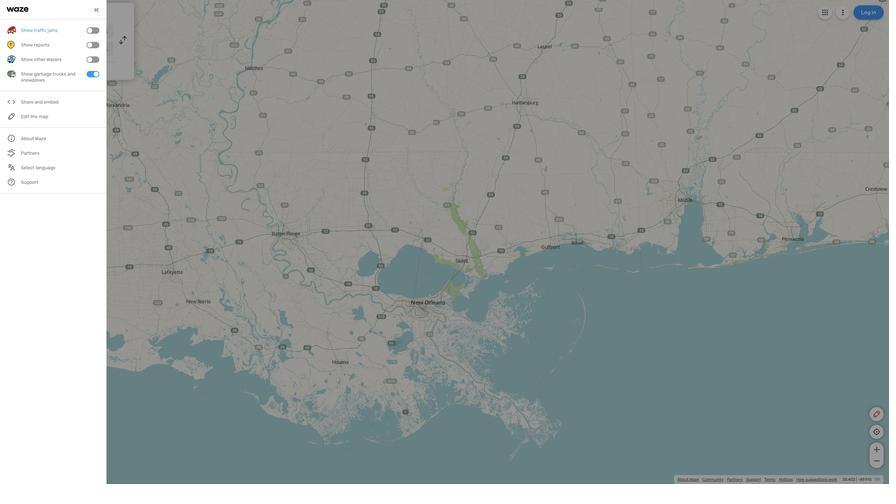 Task type: locate. For each thing, give the bounding box(es) containing it.
30.402 | -89.915
[[843, 478, 872, 482]]

support
[[747, 478, 762, 482]]

work
[[829, 478, 838, 482]]

partners link
[[728, 478, 743, 482]]

support link
[[747, 478, 762, 482]]

terms link
[[765, 478, 776, 482]]

leave now
[[22, 67, 47, 73]]

clock image
[[8, 66, 17, 74]]

89.915
[[861, 478, 872, 482]]

about waze link
[[678, 478, 699, 482]]

current location image
[[10, 27, 18, 36]]

terms
[[765, 478, 776, 482]]

how
[[797, 478, 805, 482]]

and
[[35, 100, 43, 105]]

partners
[[728, 478, 743, 482]]

zoom in image
[[873, 446, 882, 454]]

zoom out image
[[873, 457, 882, 466]]

suggestions
[[806, 478, 828, 482]]

share and embed link
[[7, 95, 99, 110]]

|
[[857, 478, 858, 482]]

Choose destination text field
[[23, 42, 114, 56]]

about
[[678, 478, 689, 482]]



Task type: describe. For each thing, give the bounding box(es) containing it.
community
[[703, 478, 724, 482]]

location image
[[10, 45, 18, 53]]

driving directions
[[42, 9, 95, 16]]

about waze community partners support terms notices how suggestions work
[[678, 478, 838, 482]]

notices
[[780, 478, 793, 482]]

embed
[[44, 100, 59, 105]]

leave
[[22, 67, 36, 73]]

waze
[[690, 478, 699, 482]]

community link
[[703, 478, 724, 482]]

notices link
[[780, 478, 793, 482]]

Choose starting point text field
[[23, 24, 114, 38]]

driving
[[42, 9, 64, 16]]

how suggestions work link
[[797, 478, 838, 482]]

-
[[859, 478, 861, 482]]

share and embed
[[21, 100, 59, 105]]

share
[[21, 100, 33, 105]]

code image
[[7, 98, 16, 107]]

link image
[[875, 477, 881, 482]]

now
[[37, 67, 47, 73]]

pencil image
[[873, 410, 882, 419]]

30.402
[[843, 478, 856, 482]]

directions
[[65, 9, 95, 16]]



Task type: vqa. For each thing, say whether or not it's contained in the screenshot.
Live
no



